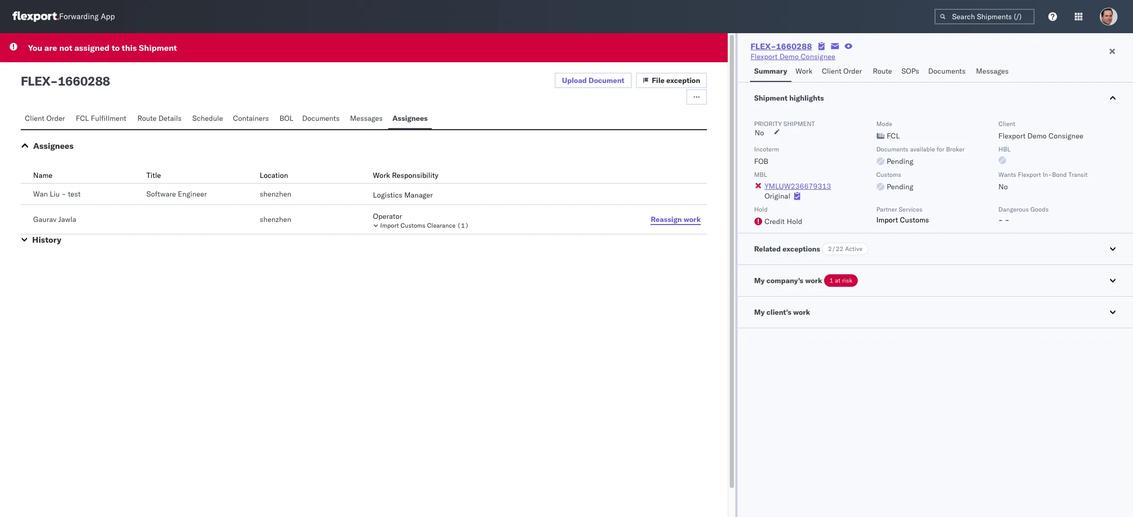Task type: describe. For each thing, give the bounding box(es) containing it.
work for my client's work
[[794, 308, 811, 317]]

shipment
[[784, 120, 816, 128]]

forwarding app
[[59, 12, 115, 22]]

credit
[[765, 217, 785, 226]]

in-
[[1043, 171, 1053, 178]]

Search Shipments (/) text field
[[935, 9, 1035, 24]]

no inside wants flexport in-bond transit no
[[999, 182, 1009, 191]]

1 vertical spatial messages button
[[346, 109, 388, 129]]

demo inside client flexport demo consignee incoterm fob
[[1028, 131, 1047, 141]]

my company's work
[[755, 276, 823, 285]]

test
[[68, 189, 81, 199]]

flexport demo consignee
[[751, 52, 836, 61]]

fob
[[755, 157, 769, 166]]

exceptions
[[783, 244, 821, 254]]

0 horizontal spatial client order
[[25, 114, 65, 123]]

sops
[[902, 66, 920, 76]]

route for route details
[[137, 114, 157, 123]]

assigned
[[74, 43, 110, 53]]

documents available for broker
[[877, 145, 965, 153]]

forwarding
[[59, 12, 99, 22]]

flex-1660288
[[751, 41, 813, 51]]

shipment highlights
[[755, 93, 825, 103]]

1 horizontal spatial client order button
[[818, 62, 869, 82]]

import customs clearance                (1)
[[381, 221, 469, 229]]

fulfillment
[[91, 114, 126, 123]]

1 shenzhen from the top
[[260, 189, 292, 199]]

0 horizontal spatial assignees
[[33, 141, 74, 151]]

file exception
[[652, 76, 701, 85]]

0 horizontal spatial documents button
[[298, 109, 346, 129]]

import inside button
[[381, 221, 399, 229]]

related
[[755, 244, 781, 254]]

software
[[147, 189, 176, 199]]

you
[[28, 43, 42, 53]]

mode
[[877, 120, 893, 128]]

documents for left documents button
[[302, 114, 340, 123]]

2 shenzhen from the top
[[260, 215, 292, 224]]

available
[[911, 145, 936, 153]]

dangerous
[[999, 205, 1030, 213]]

ymluw236679313
[[765, 182, 832, 191]]

broker
[[947, 145, 965, 153]]

route details
[[137, 114, 182, 123]]

flex-1660288 link
[[751, 41, 813, 51]]

client's
[[767, 308, 792, 317]]

risk
[[843, 276, 853, 284]]

my for my company's work
[[755, 276, 765, 285]]

are
[[44, 43, 57, 53]]

active
[[846, 245, 863, 253]]

details
[[159, 114, 182, 123]]

import customs clearance                (1) button
[[373, 221, 632, 230]]

1
[[830, 276, 834, 284]]

fcl for fcl fulfillment
[[76, 114, 89, 123]]

consignee inside client flexport demo consignee incoterm fob
[[1049, 131, 1084, 141]]

schedule button
[[188, 109, 229, 129]]

my client's work
[[755, 308, 811, 317]]

document
[[589, 76, 625, 85]]

work button
[[792, 62, 818, 82]]

at
[[836, 276, 841, 284]]

0 vertical spatial demo
[[780, 52, 799, 61]]

documents for documents available for broker
[[877, 145, 909, 153]]

schedule
[[192, 114, 223, 123]]

location
[[260, 171, 288, 180]]

reassign work
[[651, 214, 701, 224]]

file
[[652, 76, 665, 85]]

not
[[59, 43, 72, 53]]

0 horizontal spatial client order button
[[21, 109, 72, 129]]

company's
[[767, 276, 804, 285]]

wan
[[33, 189, 48, 199]]

flexport for no
[[1019, 171, 1042, 178]]

logistics
[[373, 190, 403, 200]]

client inside client flexport demo consignee incoterm fob
[[999, 120, 1016, 128]]

documents for topmost documents button
[[929, 66, 966, 76]]

summary button
[[751, 62, 792, 82]]

messages for the rightmost 'messages' button
[[977, 66, 1009, 76]]

exception
[[667, 76, 701, 85]]

1 horizontal spatial messages button
[[973, 62, 1015, 82]]

my for my client's work
[[755, 308, 765, 317]]

to
[[112, 43, 120, 53]]

upload document button
[[555, 73, 632, 88]]

transit
[[1069, 171, 1089, 178]]

customs inside button
[[401, 221, 426, 229]]

upload document
[[562, 76, 625, 85]]

1 horizontal spatial 1660288
[[777, 41, 813, 51]]

flexport for fob
[[999, 131, 1026, 141]]

wan liu - test
[[33, 189, 81, 199]]

upload
[[562, 76, 587, 85]]

app
[[101, 12, 115, 22]]

client for left client order button
[[25, 114, 44, 123]]

ymluw236679313 button
[[765, 182, 832, 191]]

import inside partner services import customs
[[877, 215, 899, 225]]

operator
[[373, 212, 402, 221]]

pending for documents available for broker
[[887, 157, 914, 166]]

1 horizontal spatial assignees
[[393, 114, 428, 123]]

responsibility
[[392, 171, 439, 180]]

fcl fulfillment button
[[72, 109, 133, 129]]

software engineer
[[147, 189, 207, 199]]

containers
[[233, 114, 269, 123]]

partner services import customs
[[877, 205, 930, 225]]

flexport. image
[[12, 11, 59, 22]]



Task type: locate. For each thing, give the bounding box(es) containing it.
1 vertical spatial route
[[137, 114, 157, 123]]

0 horizontal spatial demo
[[780, 52, 799, 61]]

flexport inside client flexport demo consignee incoterm fob
[[999, 131, 1026, 141]]

messages for bottom 'messages' button
[[350, 114, 383, 123]]

work for work responsibility
[[373, 171, 390, 180]]

1660288
[[777, 41, 813, 51], [58, 73, 110, 89]]

work inside button
[[796, 66, 813, 76]]

1 vertical spatial work
[[806, 276, 823, 285]]

0 vertical spatial messages button
[[973, 62, 1015, 82]]

0 vertical spatial pending
[[887, 157, 914, 166]]

documents up shipment highlights button
[[929, 66, 966, 76]]

1 vertical spatial no
[[999, 182, 1009, 191]]

2 vertical spatial flexport
[[1019, 171, 1042, 178]]

1 vertical spatial messages
[[350, 114, 383, 123]]

customs down 'services'
[[901, 215, 930, 225]]

1 vertical spatial flexport
[[999, 131, 1026, 141]]

name
[[33, 171, 52, 180]]

history button
[[32, 234, 61, 245]]

documents button up shipment highlights button
[[925, 62, 973, 82]]

1660288 down the assigned
[[58, 73, 110, 89]]

1 horizontal spatial documents button
[[925, 62, 973, 82]]

1 vertical spatial shipment
[[755, 93, 788, 103]]

1 horizontal spatial import
[[877, 215, 899, 225]]

demo down flex-1660288
[[780, 52, 799, 61]]

2 horizontal spatial documents
[[929, 66, 966, 76]]

1660288 up flexport demo consignee
[[777, 41, 813, 51]]

1 pending from the top
[[887, 157, 914, 166]]

2/22
[[829, 245, 844, 253]]

0 horizontal spatial documents
[[302, 114, 340, 123]]

shipment
[[139, 43, 177, 53], [755, 93, 788, 103]]

0 vertical spatial flexport
[[751, 52, 778, 61]]

partner
[[877, 205, 898, 213]]

highlights
[[790, 93, 825, 103]]

bol
[[280, 114, 294, 123]]

0 horizontal spatial assignees button
[[33, 141, 74, 151]]

priority
[[755, 120, 782, 128]]

hold
[[755, 205, 768, 213], [787, 217, 803, 226]]

order
[[844, 66, 863, 76], [46, 114, 65, 123]]

fcl for fcl
[[887, 131, 900, 141]]

goods
[[1031, 205, 1049, 213]]

client for the rightmost client order button
[[822, 66, 842, 76]]

1 vertical spatial assignees
[[33, 141, 74, 151]]

1 vertical spatial demo
[[1028, 131, 1047, 141]]

import
[[877, 215, 899, 225], [381, 221, 399, 229]]

credit hold
[[765, 217, 803, 226]]

1 horizontal spatial work
[[796, 66, 813, 76]]

client right work button
[[822, 66, 842, 76]]

flex - 1660288
[[21, 73, 110, 89]]

flexport inside wants flexport in-bond transit no
[[1019, 171, 1042, 178]]

for
[[937, 145, 945, 153]]

flexport demo consignee link
[[751, 51, 836, 62]]

-
[[50, 73, 58, 89], [62, 189, 66, 199], [999, 215, 1004, 225], [1006, 215, 1010, 225]]

0 vertical spatial work
[[796, 66, 813, 76]]

flexport
[[751, 52, 778, 61], [999, 131, 1026, 141], [1019, 171, 1042, 178]]

0 vertical spatial documents
[[929, 66, 966, 76]]

0 horizontal spatial work
[[373, 171, 390, 180]]

0 horizontal spatial route
[[137, 114, 157, 123]]

0 horizontal spatial hold
[[755, 205, 768, 213]]

gaurav
[[33, 215, 57, 224]]

0 vertical spatial hold
[[755, 205, 768, 213]]

work right client's
[[794, 308, 811, 317]]

related exceptions
[[755, 244, 821, 254]]

1 vertical spatial hold
[[787, 217, 803, 226]]

bol button
[[276, 109, 298, 129]]

1 horizontal spatial documents
[[877, 145, 909, 153]]

0 vertical spatial assignees
[[393, 114, 428, 123]]

wants flexport in-bond transit no
[[999, 171, 1089, 191]]

1 horizontal spatial route
[[873, 66, 893, 76]]

work right the reassign
[[684, 214, 701, 224]]

my left client's
[[755, 308, 765, 317]]

shipment inside button
[[755, 93, 788, 103]]

pending
[[887, 157, 914, 166], [887, 182, 914, 191]]

1 vertical spatial assignees button
[[33, 141, 74, 151]]

0 vertical spatial route
[[873, 66, 893, 76]]

documents right bol button at left top
[[302, 114, 340, 123]]

documents button
[[925, 62, 973, 82], [298, 109, 346, 129]]

1 horizontal spatial order
[[844, 66, 863, 76]]

2 my from the top
[[755, 308, 765, 317]]

pending for customs
[[887, 182, 914, 191]]

assignees button
[[388, 109, 432, 129], [33, 141, 74, 151]]

containers button
[[229, 109, 276, 129]]

consignee up work button
[[801, 52, 836, 61]]

customs down operator
[[401, 221, 426, 229]]

customs inside partner services import customs
[[901, 215, 930, 225]]

0 vertical spatial assignees button
[[388, 109, 432, 129]]

1 vertical spatial shenzhen
[[260, 215, 292, 224]]

1 vertical spatial documents button
[[298, 109, 346, 129]]

1 horizontal spatial client
[[822, 66, 842, 76]]

1 vertical spatial order
[[46, 114, 65, 123]]

reassign
[[651, 214, 682, 224]]

0 vertical spatial client order button
[[818, 62, 869, 82]]

0 vertical spatial fcl
[[76, 114, 89, 123]]

1 horizontal spatial consignee
[[1049, 131, 1084, 141]]

1 horizontal spatial client order
[[822, 66, 863, 76]]

0 horizontal spatial no
[[755, 128, 765, 137]]

import down operator
[[381, 221, 399, 229]]

1 horizontal spatial no
[[999, 182, 1009, 191]]

route inside button
[[873, 66, 893, 76]]

fcl left fulfillment
[[76, 114, 89, 123]]

1 horizontal spatial fcl
[[887, 131, 900, 141]]

0 horizontal spatial order
[[46, 114, 65, 123]]

route
[[873, 66, 893, 76], [137, 114, 157, 123]]

client order down flex
[[25, 114, 65, 123]]

client down flex
[[25, 114, 44, 123]]

sops button
[[898, 62, 925, 82]]

fcl
[[76, 114, 89, 123], [887, 131, 900, 141]]

client order right work button
[[822, 66, 863, 76]]

reassign work button
[[645, 212, 707, 227]]

0 horizontal spatial messages
[[350, 114, 383, 123]]

you are not assigned to this shipment
[[28, 43, 177, 53]]

import down partner
[[877, 215, 899, 225]]

0 horizontal spatial messages button
[[346, 109, 388, 129]]

1 at risk
[[830, 276, 853, 284]]

manager
[[405, 190, 433, 200]]

0 horizontal spatial consignee
[[801, 52, 836, 61]]

1 horizontal spatial messages
[[977, 66, 1009, 76]]

demo
[[780, 52, 799, 61], [1028, 131, 1047, 141]]

documents button right bol
[[298, 109, 346, 129]]

mbl
[[755, 171, 768, 178]]

priority shipment
[[755, 120, 816, 128]]

work left 1
[[806, 276, 823, 285]]

shipment highlights button
[[738, 82, 1134, 114]]

0 vertical spatial no
[[755, 128, 765, 137]]

work down flexport demo consignee
[[796, 66, 813, 76]]

1 vertical spatial client order
[[25, 114, 65, 123]]

consignee up the bond
[[1049, 131, 1084, 141]]

original
[[765, 191, 791, 201]]

flexport up the hbl
[[999, 131, 1026, 141]]

route left the sops
[[873, 66, 893, 76]]

1 horizontal spatial demo
[[1028, 131, 1047, 141]]

work responsibility
[[373, 171, 439, 180]]

2/22 active
[[829, 245, 863, 253]]

route left details
[[137, 114, 157, 123]]

forwarding app link
[[12, 11, 115, 22]]

fcl inside button
[[76, 114, 89, 123]]

route for route
[[873, 66, 893, 76]]

shipment right this
[[139, 43, 177, 53]]

gaurav jawla
[[33, 215, 76, 224]]

1 horizontal spatial hold
[[787, 217, 803, 226]]

dangerous goods - -
[[999, 205, 1049, 225]]

jawla
[[58, 215, 76, 224]]

1 vertical spatial client order button
[[21, 109, 72, 129]]

incoterm
[[755, 145, 780, 153]]

1 horizontal spatial shipment
[[755, 93, 788, 103]]

0 vertical spatial documents button
[[925, 62, 973, 82]]

my left company's
[[755, 276, 765, 285]]

work
[[684, 214, 701, 224], [806, 276, 823, 285], [794, 308, 811, 317]]

messages button
[[973, 62, 1015, 82], [346, 109, 388, 129]]

2 vertical spatial work
[[794, 308, 811, 317]]

1 vertical spatial work
[[373, 171, 390, 180]]

liu
[[50, 189, 60, 199]]

0 vertical spatial shipment
[[139, 43, 177, 53]]

work for work
[[796, 66, 813, 76]]

pending up 'services'
[[887, 182, 914, 191]]

work for my company's work
[[806, 276, 823, 285]]

this
[[122, 43, 137, 53]]

flexport down "flex-"
[[751, 52, 778, 61]]

hold up credit
[[755, 205, 768, 213]]

1 horizontal spatial assignees button
[[388, 109, 432, 129]]

my client's work button
[[738, 297, 1134, 328]]

logistics manager
[[373, 190, 433, 200]]

title
[[147, 171, 161, 180]]

clearance
[[427, 221, 456, 229]]

0 vertical spatial my
[[755, 276, 765, 285]]

customs up partner
[[877, 171, 902, 178]]

0 vertical spatial shenzhen
[[260, 189, 292, 199]]

summary
[[755, 66, 788, 76]]

pending down the documents available for broker
[[887, 157, 914, 166]]

0 vertical spatial 1660288
[[777, 41, 813, 51]]

(1)
[[458, 221, 469, 229]]

flex
[[21, 73, 50, 89]]

shipment up priority
[[755, 93, 788, 103]]

0 horizontal spatial import
[[381, 221, 399, 229]]

no down wants
[[999, 182, 1009, 191]]

0 horizontal spatial shipment
[[139, 43, 177, 53]]

1 my from the top
[[755, 276, 765, 285]]

fcl down mode
[[887, 131, 900, 141]]

history
[[32, 234, 61, 245]]

client up the hbl
[[999, 120, 1016, 128]]

flex-
[[751, 41, 777, 51]]

0 vertical spatial order
[[844, 66, 863, 76]]

route button
[[869, 62, 898, 82]]

route inside 'button'
[[137, 114, 157, 123]]

0 vertical spatial work
[[684, 214, 701, 224]]

1 vertical spatial consignee
[[1049, 131, 1084, 141]]

work up logistics
[[373, 171, 390, 180]]

my inside button
[[755, 308, 765, 317]]

no down priority
[[755, 128, 765, 137]]

no
[[755, 128, 765, 137], [999, 182, 1009, 191]]

client order button up highlights
[[818, 62, 869, 82]]

1 vertical spatial fcl
[[887, 131, 900, 141]]

0 horizontal spatial fcl
[[76, 114, 89, 123]]

documents down mode
[[877, 145, 909, 153]]

0 vertical spatial consignee
[[801, 52, 836, 61]]

file exception button
[[636, 73, 707, 88], [636, 73, 707, 88]]

hbl
[[999, 145, 1011, 153]]

documents
[[929, 66, 966, 76], [302, 114, 340, 123], [877, 145, 909, 153]]

fcl fulfillment
[[76, 114, 126, 123]]

work
[[796, 66, 813, 76], [373, 171, 390, 180]]

2 pending from the top
[[887, 182, 914, 191]]

0 vertical spatial client order
[[822, 66, 863, 76]]

1 vertical spatial pending
[[887, 182, 914, 191]]

route details button
[[133, 109, 188, 129]]

1 vertical spatial documents
[[302, 114, 340, 123]]

2 vertical spatial documents
[[877, 145, 909, 153]]

0 horizontal spatial 1660288
[[58, 73, 110, 89]]

order left route button
[[844, 66, 863, 76]]

demo up in-
[[1028, 131, 1047, 141]]

flexport left in-
[[1019, 171, 1042, 178]]

1 vertical spatial my
[[755, 308, 765, 317]]

2 horizontal spatial client
[[999, 120, 1016, 128]]

1 vertical spatial 1660288
[[58, 73, 110, 89]]

hold right credit
[[787, 217, 803, 226]]

0 vertical spatial messages
[[977, 66, 1009, 76]]

bond
[[1053, 171, 1068, 178]]

client order button down flex
[[21, 109, 72, 129]]

order down flex - 1660288
[[46, 114, 65, 123]]

client flexport demo consignee incoterm fob
[[755, 120, 1084, 166]]

0 horizontal spatial client
[[25, 114, 44, 123]]



Task type: vqa. For each thing, say whether or not it's contained in the screenshot.
FLEX-1660288 link
yes



